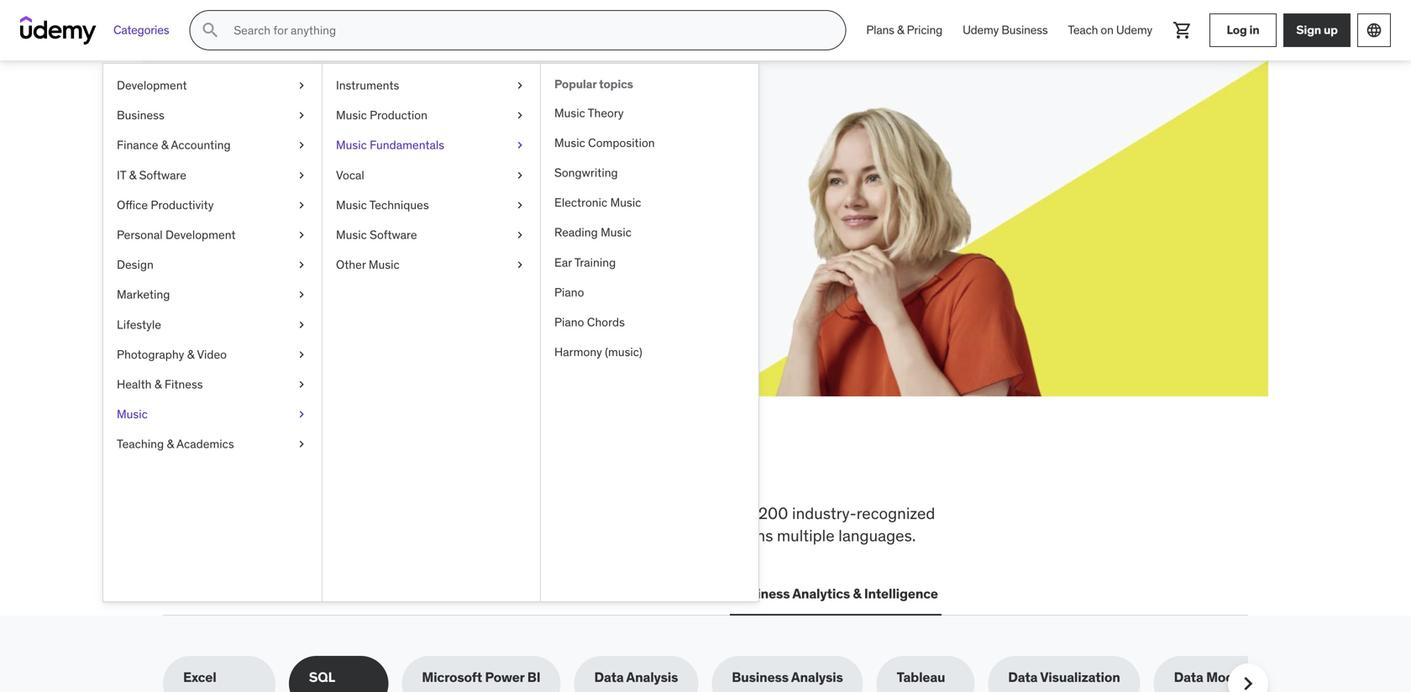 Task type: vqa. For each thing, say whether or not it's contained in the screenshot.
Leadership 'button'
yes



Task type: locate. For each thing, give the bounding box(es) containing it.
chords
[[587, 315, 625, 330]]

0 horizontal spatial it
[[117, 167, 126, 183]]

your
[[348, 134, 409, 168], [272, 175, 298, 192]]

data right bi
[[594, 669, 624, 686]]

in up including on the bottom
[[529, 448, 562, 492]]

submit search image
[[200, 20, 220, 40]]

development
[[117, 78, 187, 93], [166, 227, 236, 242], [198, 585, 282, 603]]

xsmall image inside office productivity link
[[295, 197, 308, 213]]

industry-
[[792, 503, 857, 523]]

topic filters element
[[163, 656, 1286, 692]]

2 vertical spatial development
[[198, 585, 282, 603]]

music for music composition
[[555, 135, 585, 150]]

music down popular
[[555, 105, 585, 120]]

music for music software
[[336, 227, 367, 242]]

1 vertical spatial for
[[701, 503, 721, 523]]

0 vertical spatial your
[[348, 134, 409, 168]]

xsmall image inside design link
[[295, 257, 308, 273]]

place
[[635, 448, 722, 492]]

& inside finance & accounting link
[[161, 138, 168, 153]]

photography & video link
[[103, 340, 322, 370]]

1 horizontal spatial udemy
[[1117, 22, 1153, 38]]

vocal
[[336, 167, 364, 183]]

1 analysis from the left
[[626, 669, 678, 686]]

teach
[[1068, 22, 1098, 38]]

including
[[537, 503, 602, 523]]

categories button
[[103, 10, 179, 50]]

your up through
[[272, 175, 298, 192]]

expand
[[224, 175, 269, 192]]

music down electronic music in the top of the page
[[601, 225, 632, 240]]

1 vertical spatial development
[[166, 227, 236, 242]]

business inside udemy business link
[[1002, 22, 1048, 38]]

music for music fundamentals
[[336, 138, 367, 153]]

skills up supports
[[360, 503, 395, 523]]

200
[[759, 503, 789, 523]]

office productivity
[[117, 197, 214, 212]]

udemy right pricing
[[963, 22, 999, 38]]

0 horizontal spatial software
[[139, 167, 187, 183]]

electronic music link
[[541, 188, 759, 218]]

udemy business
[[963, 22, 1048, 38]]

design
[[117, 257, 154, 272]]

& right the health
[[155, 377, 162, 392]]

bi
[[527, 669, 541, 686]]

xsmall image inside music fundamentals link
[[513, 137, 527, 154]]

software
[[139, 167, 187, 183], [370, 227, 417, 242]]

music software
[[336, 227, 417, 242]]

techniques
[[369, 197, 429, 212]]

music up other
[[336, 227, 367, 242]]

1 vertical spatial it
[[302, 585, 313, 603]]

it inside button
[[302, 585, 313, 603]]

piano chords
[[555, 315, 625, 330]]

& right teaching at the left bottom of page
[[167, 437, 174, 452]]

starting
[[443, 175, 492, 192]]

0 vertical spatial piano
[[555, 285, 584, 300]]

theory
[[588, 105, 624, 120]]

xsmall image
[[295, 77, 308, 94], [295, 107, 308, 124], [295, 137, 308, 154], [513, 137, 527, 154], [295, 227, 308, 243], [513, 257, 527, 273], [295, 317, 308, 333], [295, 376, 308, 393], [295, 406, 308, 423], [295, 436, 308, 453]]

music up vocal at the top left of the page
[[336, 138, 367, 153]]

& right the plans
[[897, 22, 904, 38]]

prep
[[605, 503, 638, 523]]

finance & accounting
[[117, 138, 231, 153]]

xsmall image inside music software link
[[513, 227, 527, 243]]

1 vertical spatial your
[[272, 175, 298, 192]]

xsmall image for photography & video
[[295, 346, 308, 363]]

log
[[1227, 22, 1247, 37]]

business analysis
[[732, 669, 843, 686]]

xsmall image inside lifestyle link
[[295, 317, 308, 333]]

music down songwriting link
[[611, 195, 641, 210]]

development link
[[103, 71, 322, 100]]

0 vertical spatial development
[[117, 78, 187, 93]]

1 horizontal spatial your
[[348, 134, 409, 168]]

$12.99
[[224, 194, 264, 211]]

teach on udemy link
[[1058, 10, 1163, 50]]

music down the health
[[117, 407, 148, 422]]

skills up workplace
[[278, 448, 369, 492]]

multiple
[[777, 526, 835, 546]]

music techniques link
[[323, 190, 540, 220]]

data science button
[[508, 574, 597, 614]]

development down office productivity link at top left
[[166, 227, 236, 242]]

data left science
[[511, 585, 541, 603]]

in right log
[[1250, 22, 1260, 37]]

fitness
[[165, 377, 203, 392]]

music link
[[103, 400, 322, 429]]

data inside data science button
[[511, 585, 541, 603]]

all the skills you need in one place
[[163, 448, 722, 492]]

1 udemy from the left
[[963, 22, 999, 38]]

software down 'techniques'
[[370, 227, 417, 242]]

for up and
[[701, 503, 721, 523]]

piano up harmony
[[555, 315, 584, 330]]

0 vertical spatial skills
[[278, 448, 369, 492]]

visualization
[[1041, 669, 1121, 686]]

vocal link
[[323, 160, 540, 190]]

1 vertical spatial skills
[[360, 503, 395, 523]]

2 udemy from the left
[[1117, 22, 1153, 38]]

1 horizontal spatial it
[[302, 585, 313, 603]]

academics
[[177, 437, 234, 452]]

languages.
[[839, 526, 916, 546]]

business for business
[[117, 108, 165, 123]]

1 horizontal spatial for
[[701, 503, 721, 523]]

it up office
[[117, 167, 126, 183]]

xsmall image inside it & software link
[[295, 167, 308, 183]]

it left certifications
[[302, 585, 313, 603]]

1 piano from the top
[[555, 285, 584, 300]]

1 horizontal spatial in
[[1250, 22, 1260, 37]]

just
[[510, 175, 532, 192]]

harmony (music) link
[[541, 337, 759, 367]]

well-
[[414, 526, 449, 546]]

need
[[442, 448, 523, 492]]

xsmall image inside photography & video link
[[295, 346, 308, 363]]

choose a language image
[[1366, 22, 1383, 39]]

udemy right on
[[1117, 22, 1153, 38]]

ear training link
[[541, 248, 759, 278]]

harmony
[[555, 345, 602, 360]]

& inside "health & fitness" link
[[155, 377, 162, 392]]

& inside it & software link
[[129, 167, 136, 183]]

xsmall image inside teaching & academics link
[[295, 436, 308, 453]]

xsmall image for marketing
[[295, 287, 308, 303]]

piano down the ear
[[555, 285, 584, 300]]

business analytics & intelligence button
[[730, 574, 942, 614]]

development for web
[[198, 585, 282, 603]]

xsmall image inside development link
[[295, 77, 308, 94]]

xsmall image for development
[[295, 77, 308, 94]]

xsmall image
[[513, 77, 527, 94], [513, 107, 527, 124], [295, 167, 308, 183], [513, 167, 527, 183], [295, 197, 308, 213], [513, 197, 527, 213], [513, 227, 527, 243], [295, 257, 308, 273], [295, 287, 308, 303], [295, 346, 308, 363]]

xsmall image inside marketing link
[[295, 287, 308, 303]]

xsmall image inside finance & accounting link
[[295, 137, 308, 154]]

xsmall image inside the personal development link
[[295, 227, 308, 243]]

& left video
[[187, 347, 194, 362]]

marketing link
[[103, 280, 322, 310]]

one
[[568, 448, 628, 492]]

music up songwriting
[[555, 135, 585, 150]]

covering critical workplace skills to technical topics, including prep content for over 200 industry-recognized certifications, our catalog supports well-rounded professional development and spans multiple languages.
[[163, 503, 936, 546]]

electronic music
[[555, 195, 641, 210]]

software up office productivity
[[139, 167, 187, 183]]

xsmall image inside vocal link
[[513, 167, 527, 183]]

xsmall image for other music
[[513, 257, 527, 273]]

xsmall image inside business link
[[295, 107, 308, 124]]

2 piano from the top
[[555, 315, 584, 330]]

0 vertical spatial it
[[117, 167, 126, 183]]

data for data science
[[511, 585, 541, 603]]

our
[[264, 526, 287, 546]]

1 vertical spatial in
[[529, 448, 562, 492]]

analysis for business analysis
[[791, 669, 843, 686]]

business inside business analytics & intelligence "button"
[[733, 585, 790, 603]]

it
[[117, 167, 126, 183], [302, 585, 313, 603]]

xsmall image for music techniques
[[513, 197, 527, 213]]

1 vertical spatial piano
[[555, 315, 584, 330]]

plans & pricing
[[867, 22, 943, 38]]

0 horizontal spatial analysis
[[626, 669, 678, 686]]

0 horizontal spatial udemy
[[963, 22, 999, 38]]

music inside "link"
[[336, 108, 367, 123]]

xsmall image inside "other music" link
[[513, 257, 527, 273]]

udemy image
[[20, 16, 97, 45]]

Search for anything text field
[[231, 16, 825, 45]]

& inside plans & pricing link
[[897, 22, 904, 38]]

xsmall image for business
[[295, 107, 308, 124]]

critical
[[231, 503, 279, 523]]

data left modeling
[[1174, 669, 1204, 686]]

music fundamentals
[[336, 138, 445, 153]]

reading music
[[555, 225, 632, 240]]

0 vertical spatial for
[[304, 134, 343, 168]]

& inside teaching & academics link
[[167, 437, 174, 452]]

& up office
[[129, 167, 136, 183]]

for inside the skills for your future expand your potential with a course. starting at just $12.99 through dec 15.
[[304, 134, 343, 168]]

& inside business analytics & intelligence "button"
[[853, 585, 862, 603]]

business for business analysis
[[732, 669, 789, 686]]

skills
[[278, 448, 369, 492], [360, 503, 395, 523]]

data left visualization on the right bottom of page
[[1009, 669, 1038, 686]]

it certifications
[[302, 585, 401, 603]]

for up potential
[[304, 134, 343, 168]]

1 horizontal spatial software
[[370, 227, 417, 242]]

xsmall image for teaching & academics
[[295, 436, 308, 453]]

2 analysis from the left
[[791, 669, 843, 686]]

& inside photography & video link
[[187, 347, 194, 362]]

office productivity link
[[103, 190, 322, 220]]

personal
[[117, 227, 163, 242]]

xsmall image inside music link
[[295, 406, 308, 423]]

music for music
[[117, 407, 148, 422]]

covering
[[163, 503, 227, 523]]

development down categories dropdown button
[[117, 78, 187, 93]]

& for video
[[187, 347, 194, 362]]

analysis
[[626, 669, 678, 686], [791, 669, 843, 686]]

development
[[604, 526, 697, 546]]

xsmall image inside "music production" "link"
[[513, 107, 527, 124]]

development right web
[[198, 585, 282, 603]]

reading
[[555, 225, 598, 240]]

xsmall image for music software
[[513, 227, 527, 243]]

music
[[555, 105, 585, 120], [336, 108, 367, 123], [555, 135, 585, 150], [336, 138, 367, 153], [611, 195, 641, 210], [336, 197, 367, 212], [601, 225, 632, 240], [336, 227, 367, 242], [369, 257, 400, 272], [117, 407, 148, 422]]

& right analytics at the right bottom
[[853, 585, 862, 603]]

xsmall image inside instruments link
[[513, 77, 527, 94]]

microsoft power bi
[[422, 669, 541, 686]]

data for data analysis
[[594, 669, 624, 686]]

for
[[304, 134, 343, 168], [701, 503, 721, 523]]

your up with
[[348, 134, 409, 168]]

xsmall image inside the music techniques link
[[513, 197, 527, 213]]

training
[[575, 255, 616, 270]]

1 horizontal spatial analysis
[[791, 669, 843, 686]]

music for music theory
[[555, 105, 585, 120]]

music down with
[[336, 197, 367, 212]]

& right finance
[[161, 138, 168, 153]]

music down the instruments
[[336, 108, 367, 123]]

0 horizontal spatial for
[[304, 134, 343, 168]]

spans
[[731, 526, 773, 546]]

development inside button
[[198, 585, 282, 603]]

business inside topic filters element
[[732, 669, 789, 686]]

ear training
[[555, 255, 616, 270]]

data for data visualization
[[1009, 669, 1038, 686]]

business inside business link
[[117, 108, 165, 123]]

xsmall image inside "health & fitness" link
[[295, 376, 308, 393]]



Task type: describe. For each thing, give the bounding box(es) containing it.
tableau
[[897, 669, 946, 686]]

science
[[543, 585, 593, 603]]

personal development
[[117, 227, 236, 242]]

technical
[[417, 503, 482, 523]]

business for business analytics & intelligence
[[733, 585, 790, 603]]

content
[[642, 503, 697, 523]]

xsmall image for design
[[295, 257, 308, 273]]

0 vertical spatial in
[[1250, 22, 1260, 37]]

xsmall image for lifestyle
[[295, 317, 308, 333]]

0 vertical spatial software
[[139, 167, 187, 183]]

xsmall image for instruments
[[513, 77, 527, 94]]

xsmall image for finance & accounting
[[295, 137, 308, 154]]

recognized
[[857, 503, 936, 523]]

plans
[[867, 22, 895, 38]]

lifestyle link
[[103, 310, 322, 340]]

potential
[[301, 175, 354, 192]]

1 vertical spatial software
[[370, 227, 417, 242]]

analytics
[[793, 585, 850, 603]]

through
[[267, 194, 315, 211]]

& for accounting
[[161, 138, 168, 153]]

music techniques
[[336, 197, 429, 212]]

lifestyle
[[117, 317, 161, 332]]

it & software link
[[103, 160, 322, 190]]

rounded
[[449, 526, 509, 546]]

& for software
[[129, 167, 136, 183]]

analysis for data analysis
[[626, 669, 678, 686]]

other music link
[[323, 250, 540, 280]]

finance
[[117, 138, 158, 153]]

it certifications button
[[298, 574, 405, 614]]

shopping cart with 0 items image
[[1173, 20, 1193, 40]]

health & fitness
[[117, 377, 203, 392]]

data for data modeling
[[1174, 669, 1204, 686]]

teaching & academics
[[117, 437, 234, 452]]

xsmall image for personal development
[[295, 227, 308, 243]]

photography & video
[[117, 347, 227, 362]]

personal development link
[[103, 220, 322, 250]]

dec
[[318, 194, 342, 211]]

0 horizontal spatial your
[[272, 175, 298, 192]]

xsmall image for music
[[295, 406, 308, 423]]

xsmall image for music fundamentals
[[513, 137, 527, 154]]

skills
[[224, 134, 299, 168]]

modeling
[[1207, 669, 1265, 686]]

categories
[[113, 22, 169, 38]]

& for pricing
[[897, 22, 904, 38]]

all
[[163, 448, 212, 492]]

music for music techniques
[[336, 197, 367, 212]]

plans & pricing link
[[856, 10, 953, 50]]

sign up link
[[1284, 13, 1351, 47]]

production
[[370, 108, 428, 123]]

xsmall image for vocal
[[513, 167, 527, 183]]

instruments link
[[323, 71, 540, 100]]

teaching & academics link
[[103, 429, 322, 459]]

leadership
[[421, 585, 491, 603]]

fundamentals
[[370, 138, 445, 153]]

xsmall image for office productivity
[[295, 197, 308, 213]]

songwriting
[[555, 165, 618, 180]]

ear
[[555, 255, 572, 270]]

sign
[[1297, 22, 1322, 37]]

music composition link
[[541, 128, 759, 158]]

development for personal
[[166, 227, 236, 242]]

music software link
[[323, 220, 540, 250]]

skills for your future expand your potential with a course. starting at just $12.99 through dec 15.
[[224, 134, 532, 211]]

log in
[[1227, 22, 1260, 37]]

music theory link
[[541, 98, 759, 128]]

communication button
[[610, 574, 717, 614]]

photography
[[117, 347, 184, 362]]

next image
[[1235, 671, 1262, 692]]

music for music production
[[336, 108, 367, 123]]

15.
[[345, 194, 361, 211]]

leadership button
[[418, 574, 494, 614]]

it for it certifications
[[302, 585, 313, 603]]

xsmall image for it & software
[[295, 167, 308, 183]]

instruments
[[336, 78, 399, 93]]

xsmall image for health & fitness
[[295, 376, 308, 393]]

data visualization
[[1009, 669, 1121, 686]]

it for it & software
[[117, 167, 126, 183]]

topics,
[[485, 503, 533, 523]]

piano for piano chords
[[555, 315, 584, 330]]

data modeling
[[1174, 669, 1265, 686]]

music production
[[336, 108, 428, 123]]

it & software
[[117, 167, 187, 183]]

reading music link
[[541, 218, 759, 248]]

music down "music software"
[[369, 257, 400, 272]]

you
[[375, 448, 436, 492]]

log in link
[[1210, 13, 1277, 47]]

popular
[[555, 76, 597, 92]]

the
[[219, 448, 272, 492]]

& for academics
[[167, 437, 174, 452]]

office
[[117, 197, 148, 212]]

(music)
[[605, 345, 643, 360]]

skills inside covering critical workplace skills to technical topics, including prep content for over 200 industry-recognized certifications, our catalog supports well-rounded professional development and spans multiple languages.
[[360, 503, 395, 523]]

on
[[1101, 22, 1114, 38]]

design link
[[103, 250, 322, 280]]

with
[[357, 175, 383, 192]]

catalog
[[291, 526, 343, 546]]

for inside covering critical workplace skills to technical topics, including prep content for over 200 industry-recognized certifications, our catalog supports well-rounded professional development and spans multiple languages.
[[701, 503, 721, 523]]

health
[[117, 377, 152, 392]]

certifications
[[316, 585, 401, 603]]

data analysis
[[594, 669, 678, 686]]

and
[[701, 526, 727, 546]]

electronic
[[555, 195, 608, 210]]

popular topics
[[555, 76, 633, 92]]

workplace
[[282, 503, 356, 523]]

& for fitness
[[155, 377, 162, 392]]

data science
[[511, 585, 593, 603]]

sign up
[[1297, 22, 1338, 37]]

microsoft
[[422, 669, 482, 686]]

0 horizontal spatial in
[[529, 448, 562, 492]]

xsmall image for music production
[[513, 107, 527, 124]]

piano for piano
[[555, 285, 584, 300]]

music fundamentals element
[[540, 64, 759, 602]]



